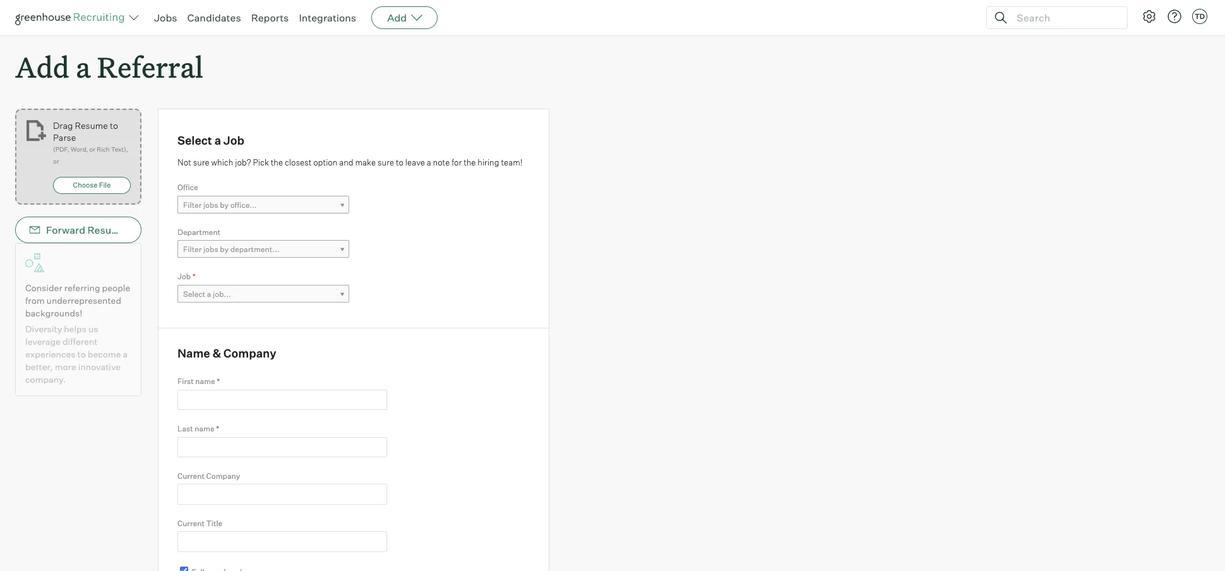 Task type: vqa. For each thing, say whether or not it's contained in the screenshot.
the
yes



Task type: locate. For each thing, give the bounding box(es) containing it.
2 jobs from the top
[[203, 245, 218, 254]]

sure right make
[[378, 157, 394, 167]]

resume for forward
[[88, 224, 126, 236]]

by for office...
[[220, 200, 229, 210]]

0 vertical spatial job
[[223, 133, 244, 147]]

1 horizontal spatial the
[[464, 157, 476, 167]]

0 vertical spatial *
[[193, 272, 196, 281]]

select down job *
[[183, 289, 206, 299]]

sure
[[193, 157, 209, 167], [378, 157, 394, 167]]

filter for filter jobs by department...
[[183, 245, 202, 254]]

resume up rich on the left of page
[[75, 120, 108, 131]]

candidates
[[187, 11, 241, 24]]

office...
[[230, 200, 257, 210]]

current title
[[178, 519, 223, 528]]

2 filter from the top
[[183, 245, 202, 254]]

forward resume via email button
[[15, 217, 171, 243]]

first
[[178, 377, 194, 386]]

1 horizontal spatial job
[[223, 133, 244, 147]]

a for job
[[215, 133, 221, 147]]

by left office...
[[220, 200, 229, 210]]

integrations
[[299, 11, 356, 24]]

1 vertical spatial by
[[220, 245, 229, 254]]

job up job?
[[223, 133, 244, 147]]

reports link
[[251, 11, 289, 24]]

1 vertical spatial name
[[195, 424, 215, 433]]

text),
[[111, 145, 128, 153]]

to left 'leave' on the top
[[396, 157, 404, 167]]

name right last at the left bottom of page
[[195, 424, 215, 433]]

filter down office
[[183, 200, 202, 210]]

a up the which
[[215, 133, 221, 147]]

to
[[110, 120, 118, 131], [396, 157, 404, 167], [77, 349, 86, 360]]

jobs for department
[[203, 245, 218, 254]]

leave
[[405, 157, 425, 167]]

better,
[[25, 361, 53, 372]]

forward
[[46, 224, 85, 236]]

a inside select a job... link
[[207, 289, 211, 299]]

resume inside button
[[88, 224, 126, 236]]

1 vertical spatial *
[[217, 377, 220, 386]]

1 vertical spatial job
[[178, 272, 191, 281]]

None text field
[[178, 437, 387, 457]]

* up the select a job...
[[193, 272, 196, 281]]

1 vertical spatial jobs
[[203, 245, 218, 254]]

add a referral
[[15, 48, 203, 85]]

from
[[25, 295, 45, 306]]

current left "title"
[[178, 519, 205, 528]]

1 horizontal spatial sure
[[378, 157, 394, 167]]

resume left via
[[88, 224, 126, 236]]

choose file
[[73, 181, 111, 190]]

2 horizontal spatial to
[[396, 157, 404, 167]]

current
[[178, 471, 205, 481], [178, 519, 205, 528]]

company right &
[[224, 346, 276, 360]]

jobs down department
[[203, 245, 218, 254]]

consider referring people from underrepresented backgrounds! diversity helps us leverage different experiences to become a better, more innovative company.
[[25, 283, 130, 385]]

Follow referral checkbox
[[180, 567, 188, 571]]

add button
[[372, 6, 438, 29]]

note
[[433, 157, 450, 167]]

word,
[[71, 145, 88, 153]]

1 horizontal spatial to
[[110, 120, 118, 131]]

1 filter from the top
[[183, 200, 202, 210]]

consider
[[25, 283, 62, 293]]

experiences
[[25, 349, 75, 360]]

via
[[128, 224, 142, 236]]

td
[[1195, 12, 1205, 21]]

innovative
[[78, 361, 121, 372]]

0 horizontal spatial to
[[77, 349, 86, 360]]

0 vertical spatial current
[[178, 471, 205, 481]]

a down greenhouse recruiting 'image'
[[76, 48, 91, 85]]

resume inside drag resume to parse (pdf, word, or rich text), or
[[75, 120, 108, 131]]

1 horizontal spatial add
[[387, 11, 407, 24]]

a left 'job...'
[[207, 289, 211, 299]]

filter
[[183, 200, 202, 210], [183, 245, 202, 254]]

0 vertical spatial filter
[[183, 200, 202, 210]]

0 vertical spatial or
[[89, 145, 95, 153]]

job?
[[235, 157, 251, 167]]

diversity
[[25, 324, 62, 334]]

1 horizontal spatial or
[[89, 145, 95, 153]]

0 horizontal spatial job
[[178, 272, 191, 281]]

name right first
[[195, 377, 215, 386]]

configure image
[[1142, 9, 1157, 24]]

2 by from the top
[[220, 245, 229, 254]]

1 vertical spatial resume
[[88, 224, 126, 236]]

0 vertical spatial resume
[[75, 120, 108, 131]]

a
[[76, 48, 91, 85], [215, 133, 221, 147], [427, 157, 431, 167], [207, 289, 211, 299], [123, 349, 128, 360]]

rich
[[97, 145, 110, 153]]

jobs up department
[[203, 200, 218, 210]]

select
[[178, 133, 212, 147], [183, 289, 206, 299]]

2 current from the top
[[178, 519, 205, 528]]

jobs
[[203, 200, 218, 210], [203, 245, 218, 254]]

backgrounds!
[[25, 308, 83, 319]]

None text field
[[178, 390, 387, 410], [178, 484, 387, 505], [178, 532, 387, 552], [178, 390, 387, 410], [178, 484, 387, 505], [178, 532, 387, 552]]

1 vertical spatial select
[[183, 289, 206, 299]]

1 vertical spatial or
[[53, 157, 59, 165]]

a left note
[[427, 157, 431, 167]]

to up text),
[[110, 120, 118, 131]]

current down last at the left bottom of page
[[178, 471, 205, 481]]

1 vertical spatial add
[[15, 48, 69, 85]]

different
[[63, 336, 98, 347]]

reports
[[251, 11, 289, 24]]

1 vertical spatial to
[[396, 157, 404, 167]]

0 horizontal spatial the
[[271, 157, 283, 167]]

td button
[[1193, 9, 1208, 24]]

filter down department
[[183, 245, 202, 254]]

*
[[193, 272, 196, 281], [217, 377, 220, 386], [216, 424, 219, 433]]

0 vertical spatial by
[[220, 200, 229, 210]]

0 vertical spatial to
[[110, 120, 118, 131]]

add inside popup button
[[387, 11, 407, 24]]

add
[[387, 11, 407, 24], [15, 48, 69, 85]]

current for current company
[[178, 471, 205, 481]]

1 current from the top
[[178, 471, 205, 481]]

filter jobs by department...
[[183, 245, 280, 254]]

0 horizontal spatial sure
[[193, 157, 209, 167]]

company
[[224, 346, 276, 360], [206, 471, 240, 481]]

1 jobs from the top
[[203, 200, 218, 210]]

job up the select a job...
[[178, 272, 191, 281]]

company up "title"
[[206, 471, 240, 481]]

or left rich on the left of page
[[89, 145, 95, 153]]

the right the for
[[464, 157, 476, 167]]

* down &
[[217, 377, 220, 386]]

1 vertical spatial filter
[[183, 245, 202, 254]]

0 vertical spatial select
[[178, 133, 212, 147]]

the
[[271, 157, 283, 167], [464, 157, 476, 167]]

* for first name *
[[217, 377, 220, 386]]

0 horizontal spatial add
[[15, 48, 69, 85]]

2 vertical spatial to
[[77, 349, 86, 360]]

name
[[195, 377, 215, 386], [195, 424, 215, 433]]

0 vertical spatial jobs
[[203, 200, 218, 210]]

company.
[[25, 374, 66, 385]]

to down different
[[77, 349, 86, 360]]

jobs
[[154, 11, 177, 24]]

job...
[[213, 289, 231, 299]]

parse
[[53, 132, 76, 143]]

select a job
[[178, 133, 244, 147]]

* right last at the left bottom of page
[[216, 424, 219, 433]]

hiring
[[478, 157, 499, 167]]

add for add a referral
[[15, 48, 69, 85]]

resume
[[75, 120, 108, 131], [88, 224, 126, 236]]

by
[[220, 200, 229, 210], [220, 245, 229, 254]]

department...
[[230, 245, 280, 254]]

0 vertical spatial add
[[387, 11, 407, 24]]

resume for drag
[[75, 120, 108, 131]]

select up not
[[178, 133, 212, 147]]

current company
[[178, 471, 240, 481]]

filter jobs by office...
[[183, 200, 257, 210]]

sure right not
[[193, 157, 209, 167]]

* for last name *
[[216, 424, 219, 433]]

0 vertical spatial name
[[195, 377, 215, 386]]

job
[[223, 133, 244, 147], [178, 272, 191, 281]]

2 vertical spatial *
[[216, 424, 219, 433]]

jobs link
[[154, 11, 177, 24]]

1 vertical spatial current
[[178, 519, 205, 528]]

by left department...
[[220, 245, 229, 254]]

or down (pdf,
[[53, 157, 59, 165]]

and
[[339, 157, 354, 167]]

a right "become"
[[123, 349, 128, 360]]

or
[[89, 145, 95, 153], [53, 157, 59, 165]]

more
[[55, 361, 76, 372]]

1 by from the top
[[220, 200, 229, 210]]

to inside consider referring people from underrepresented backgrounds! diversity helps us leverage different experiences to become a better, more innovative company.
[[77, 349, 86, 360]]

the right the pick
[[271, 157, 283, 167]]



Task type: describe. For each thing, give the bounding box(es) containing it.
first name *
[[178, 377, 220, 386]]

to inside drag resume to parse (pdf, word, or rich text), or
[[110, 120, 118, 131]]

select for select a job...
[[183, 289, 206, 299]]

a for referral
[[76, 48, 91, 85]]

a for job...
[[207, 289, 211, 299]]

1 vertical spatial company
[[206, 471, 240, 481]]

us
[[88, 324, 98, 334]]

for
[[452, 157, 462, 167]]

0 horizontal spatial or
[[53, 157, 59, 165]]

drag
[[53, 120, 73, 131]]

td button
[[1190, 6, 1210, 27]]

leverage
[[25, 336, 61, 347]]

choose
[[73, 181, 97, 190]]

underrepresented
[[47, 295, 121, 306]]

filter jobs by department... link
[[178, 240, 349, 259]]

referral
[[97, 48, 203, 85]]

1 sure from the left
[[193, 157, 209, 167]]

name & company
[[178, 346, 276, 360]]

add for add
[[387, 11, 407, 24]]

Search text field
[[1014, 9, 1116, 27]]

filter for filter jobs by office...
[[183, 200, 202, 210]]

candidates link
[[187, 11, 241, 24]]

closest
[[285, 157, 312, 167]]

forward resume via email
[[46, 224, 171, 236]]

greenhouse recruiting image
[[15, 10, 129, 25]]

make
[[355, 157, 376, 167]]

file
[[99, 181, 111, 190]]

current for current title
[[178, 519, 205, 528]]

pick
[[253, 157, 269, 167]]

last name *
[[178, 424, 219, 433]]

people
[[102, 283, 130, 293]]

name for first
[[195, 377, 215, 386]]

option
[[313, 157, 338, 167]]

filter jobs by office... link
[[178, 196, 349, 214]]

select a job... link
[[178, 285, 349, 303]]

select for select a job
[[178, 133, 212, 147]]

helps
[[64, 324, 87, 334]]

2 sure from the left
[[378, 157, 394, 167]]

0 vertical spatial company
[[224, 346, 276, 360]]

not
[[178, 157, 191, 167]]

referring
[[64, 283, 100, 293]]

email
[[144, 224, 171, 236]]

jobs for office
[[203, 200, 218, 210]]

a inside consider referring people from underrepresented backgrounds! diversity helps us leverage different experiences to become a better, more innovative company.
[[123, 349, 128, 360]]

become
[[88, 349, 121, 360]]

&
[[213, 346, 221, 360]]

(pdf,
[[53, 145, 69, 153]]

not sure which job? pick the closest option and make sure to leave a note for the hiring team!
[[178, 157, 523, 167]]

integrations link
[[299, 11, 356, 24]]

name
[[178, 346, 210, 360]]

last
[[178, 424, 193, 433]]

1 the from the left
[[271, 157, 283, 167]]

title
[[206, 519, 223, 528]]

which
[[211, 157, 233, 167]]

office
[[178, 183, 198, 192]]

by for department...
[[220, 245, 229, 254]]

2 the from the left
[[464, 157, 476, 167]]

select a job...
[[183, 289, 231, 299]]

drag resume to parse (pdf, word, or rich text), or
[[53, 120, 128, 165]]

name for last
[[195, 424, 215, 433]]

team!
[[501, 157, 523, 167]]

department
[[178, 227, 221, 237]]

job *
[[178, 272, 196, 281]]



